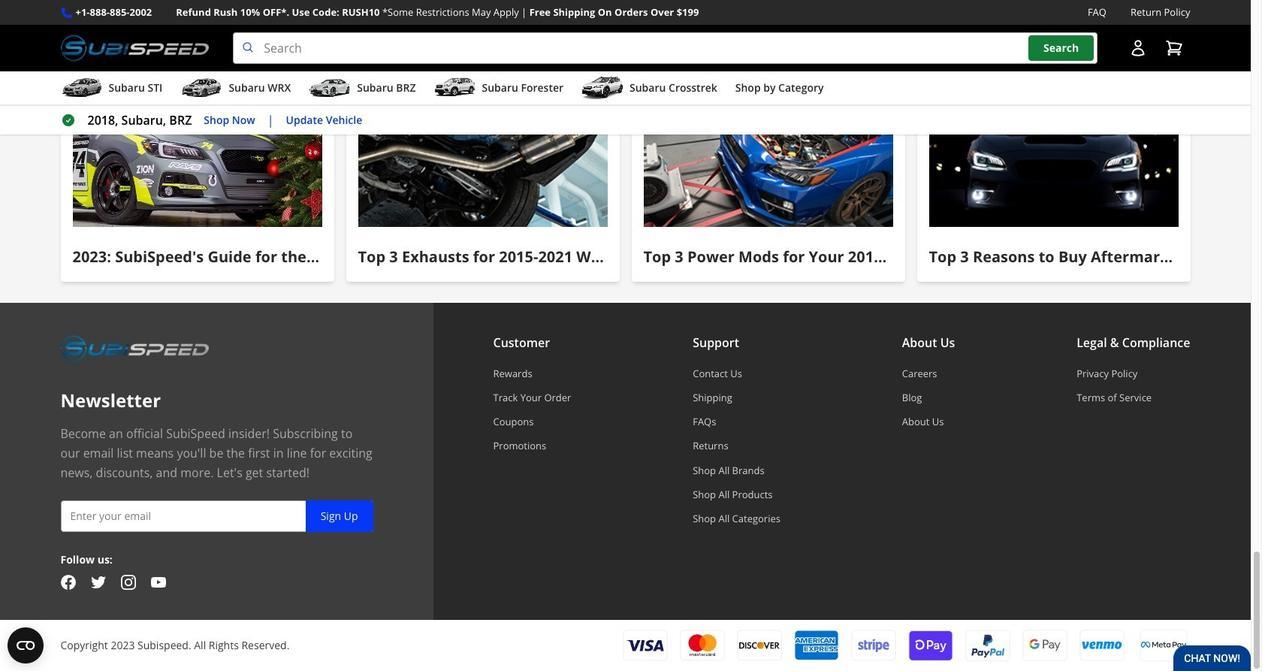 Task type: describe. For each thing, give the bounding box(es) containing it.
discover image
[[737, 630, 782, 661]]

open widget image
[[8, 628, 44, 664]]

youtube logo image
[[151, 575, 166, 590]]

wrx/sti exhaust image
[[358, 83, 608, 227]]

wrx/sti interior image
[[73, 83, 322, 227]]

a subaru brz thumbnail image image
[[309, 77, 351, 99]]

instagram logo image
[[121, 575, 136, 590]]

googlepay image
[[1023, 629, 1068, 662]]

paypal image
[[965, 629, 1010, 662]]

a subaru wrx thumbnail image image
[[181, 77, 223, 99]]

2 subispeed logo image from the top
[[61, 333, 209, 364]]

visa image
[[623, 630, 668, 661]]

stripe image
[[851, 630, 896, 661]]

a subaru crosstrek thumbnail image image
[[582, 77, 624, 99]]

Enter your email text field
[[61, 500, 373, 532]]



Task type: locate. For each thing, give the bounding box(es) containing it.
subispeed logo image
[[61, 32, 209, 64], [61, 333, 209, 364]]

0 vertical spatial subispeed logo image
[[61, 32, 209, 64]]

facebook logo image
[[61, 575, 76, 590]]

a subaru forester thumbnail image image
[[434, 77, 476, 99]]

wrx/sti aftermarket light image
[[929, 83, 1179, 227]]

metapay image
[[1141, 642, 1186, 649]]

twitter logo image
[[91, 575, 106, 590]]

a subaru sti thumbnail image image
[[61, 77, 103, 99]]

shoppay image
[[908, 629, 953, 662]]

1 subispeed logo image from the top
[[61, 32, 209, 64]]

amex image
[[794, 630, 839, 661]]

venmo image
[[1080, 629, 1125, 662]]

search input field
[[233, 32, 1098, 64]]

wrx/sti engine bay image
[[644, 83, 893, 227]]

1 vertical spatial subispeed logo image
[[61, 333, 209, 364]]

mastercard image
[[680, 630, 725, 661]]



Task type: vqa. For each thing, say whether or not it's contained in the screenshot.
The To
no



